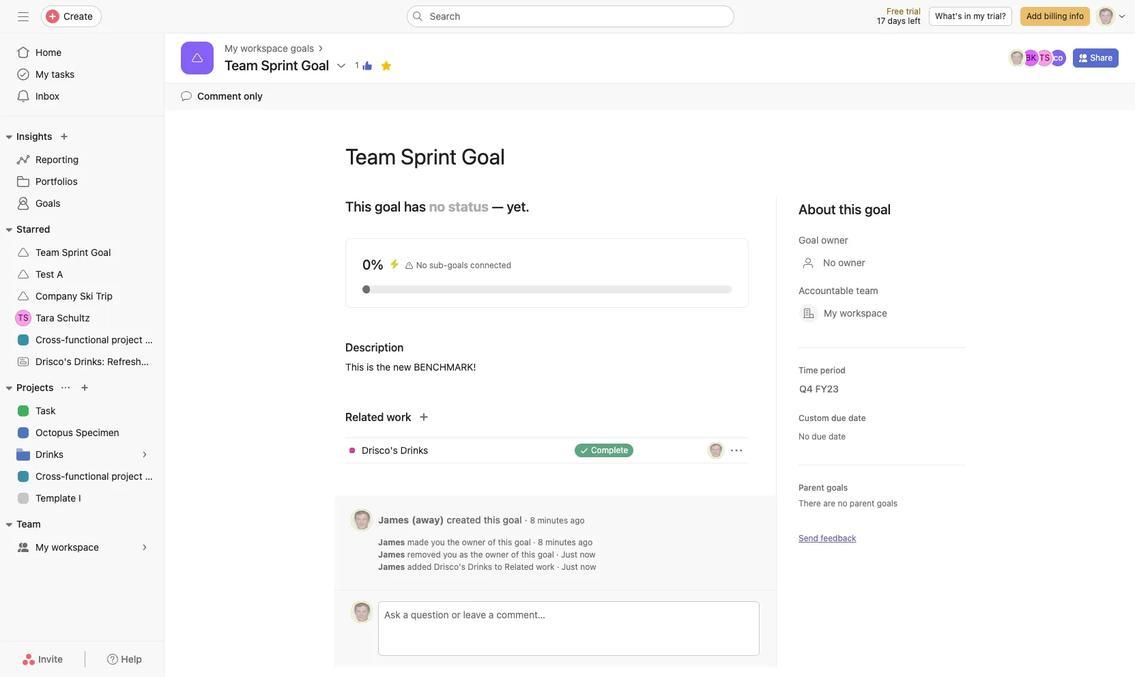 Task type: vqa. For each thing, say whether or not it's contained in the screenshot.
'Of' to the left
yes



Task type: locate. For each thing, give the bounding box(es) containing it.
see details, my workspace image
[[141, 544, 149, 552]]

my
[[225, 42, 238, 54], [36, 68, 49, 80], [824, 307, 838, 319], [36, 541, 49, 553]]

1 horizontal spatial date
[[849, 413, 866, 423]]

project
[[111, 334, 142, 346], [111, 470, 142, 482]]

2 horizontal spatial no
[[823, 257, 836, 268]]

minutes
[[538, 515, 568, 525], [546, 537, 576, 548]]

1 vertical spatial cross-functional project plan
[[36, 470, 164, 482]]

0 horizontal spatial goal
[[91, 247, 111, 258]]

1 button
[[351, 56, 377, 75]]

parent
[[850, 498, 875, 509]]

recommendation
[[166, 356, 243, 367]]

what's
[[935, 11, 962, 21]]

free trial 17 days left
[[877, 6, 921, 26]]

1 vertical spatial ago
[[579, 537, 593, 548]]

1 horizontal spatial show options image
[[731, 445, 742, 456]]

2 horizontal spatial drisco's
[[434, 562, 466, 572]]

plan inside projects 'element'
[[145, 470, 164, 482]]

project up drisco's drinks: refreshment recommendation link
[[111, 334, 142, 346]]

0 horizontal spatial date
[[829, 432, 846, 442]]

this up related
[[521, 550, 536, 560]]

0 vertical spatial the
[[376, 361, 391, 373]]

drinks down octopus
[[36, 449, 63, 460]]

no
[[429, 199, 445, 214], [838, 498, 848, 509]]

due for no
[[812, 432, 827, 442]]

3 james link from the top
[[378, 550, 405, 560]]

sprint goal
[[261, 57, 329, 73], [401, 143, 505, 169]]

drisco's
[[36, 356, 71, 367], [362, 445, 398, 456], [434, 562, 466, 572]]

2 cross-functional project plan from the top
[[36, 470, 164, 482]]

projects button
[[0, 380, 54, 396]]

0 vertical spatial you
[[431, 537, 445, 548]]

drisco's down as
[[434, 562, 466, 572]]

this goal has no status — yet.
[[346, 199, 530, 214]]

1 vertical spatial of
[[511, 550, 519, 560]]

this right created
[[484, 514, 500, 525]]

james link up made
[[378, 514, 409, 525]]

james link left made
[[378, 537, 405, 548]]

2 vertical spatial drisco's
[[434, 562, 466, 572]]

1 vertical spatial ts
[[18, 313, 28, 323]]

removed
[[408, 550, 441, 560]]

1 vertical spatial just
[[562, 562, 578, 572]]

just
[[561, 550, 578, 560], [562, 562, 578, 572]]

functional inside projects 'element'
[[65, 470, 109, 482]]

goal down about on the right top
[[799, 234, 819, 246]]

·
[[525, 514, 528, 525], [533, 537, 536, 548], [557, 550, 559, 560], [557, 562, 560, 572]]

james link
[[378, 514, 409, 525], [378, 537, 405, 548], [378, 550, 405, 560], [378, 562, 405, 572]]

sprint goal down my workspace goals link
[[261, 57, 329, 73]]

team sprint goal up the has
[[346, 143, 505, 169]]

global element
[[0, 33, 164, 115]]

tara
[[36, 312, 54, 324]]

owner up the no owner
[[822, 234, 849, 246]]

drinks
[[400, 445, 428, 456], [36, 449, 63, 460], [468, 562, 492, 572]]

2 vertical spatial the
[[471, 550, 483, 560]]

2 james from the top
[[378, 537, 405, 548]]

workspace up only
[[241, 42, 288, 54]]

0 vertical spatial cross-
[[36, 334, 65, 346]]

due down the custom
[[812, 432, 827, 442]]

my workspace goals link
[[225, 41, 314, 56]]

search list box
[[407, 5, 734, 27]]

workspace for my workspace dropdown button at the top
[[840, 307, 888, 319]]

add
[[1027, 11, 1042, 21]]

goal
[[375, 199, 401, 214], [503, 514, 522, 525], [515, 537, 531, 548], [538, 550, 554, 560]]

2 just from the top
[[562, 562, 578, 572]]

2 james link from the top
[[378, 537, 405, 548]]

ts right bk
[[1040, 53, 1050, 63]]

4 james from the top
[[378, 562, 405, 572]]

you left as
[[443, 550, 457, 560]]

2 vertical spatial ja button
[[351, 602, 373, 623]]

0 vertical spatial of
[[488, 537, 496, 548]]

portfolios link
[[8, 171, 156, 193]]

0 horizontal spatial my workspace
[[36, 541, 99, 553]]

8 up related
[[530, 515, 535, 525]]

owner up to
[[485, 550, 509, 560]]

2 project from the top
[[111, 470, 142, 482]]

0 vertical spatial due
[[832, 413, 847, 423]]

of down james (away) created this goal · 8 minutes ago
[[488, 537, 496, 548]]

cross-functional project plan up drinks: at bottom
[[36, 334, 164, 346]]

drisco's drinks
[[362, 445, 428, 456]]

as
[[460, 550, 468, 560]]

plan up drisco's drinks: refreshment recommendation
[[145, 334, 164, 346]]

octopus specimen link
[[8, 422, 156, 444]]

1 vertical spatial 8
[[538, 537, 543, 548]]

home link
[[8, 42, 156, 64]]

0 vertical spatial cross-functional project plan
[[36, 334, 164, 346]]

0 vertical spatial sprint goal
[[261, 57, 329, 73]]

0 vertical spatial this
[[484, 514, 500, 525]]

invite
[[38, 653, 63, 665]]

workspace down template i link
[[51, 541, 99, 553]]

company
[[36, 290, 77, 302]]

0 vertical spatial project
[[111, 334, 142, 346]]

cross-functional project plan down drinks link
[[36, 470, 164, 482]]

1 horizontal spatial workspace
[[241, 42, 288, 54]]

1 vertical spatial project
[[111, 470, 142, 482]]

ts left tara
[[18, 313, 28, 323]]

this
[[346, 199, 372, 214], [346, 361, 364, 373]]

0 vertical spatial functional
[[65, 334, 109, 346]]

0 vertical spatial ts
[[1040, 53, 1050, 63]]

reporting
[[36, 154, 79, 165]]

functional down drinks link
[[65, 470, 109, 482]]

share button
[[1074, 48, 1119, 68]]

drisco's drinks link
[[362, 443, 553, 458]]

my inside teams element
[[36, 541, 49, 553]]

goals
[[291, 42, 314, 54], [448, 260, 468, 270], [827, 483, 848, 493], [877, 498, 898, 509]]

goal up related
[[515, 537, 531, 548]]

share
[[1091, 53, 1113, 63]]

starred
[[16, 223, 50, 235]]

1 horizontal spatial team sprint goal
[[346, 143, 505, 169]]

cross-functional project plan link
[[8, 329, 164, 351], [8, 466, 164, 488]]

functional inside starred element
[[65, 334, 109, 346]]

this left is
[[346, 361, 364, 373]]

drisco's up show options, current sort, top icon
[[36, 356, 71, 367]]

drisco's inside drisco's drinks link
[[362, 445, 398, 456]]

my left tasks
[[36, 68, 49, 80]]

description
[[346, 341, 404, 354]]

0 horizontal spatial 8
[[530, 515, 535, 525]]

tara schultz
[[36, 312, 90, 324]]

show options image
[[336, 60, 347, 71], [731, 445, 742, 456]]

see details, drinks image
[[141, 451, 149, 459]]

1 horizontal spatial my workspace
[[824, 307, 888, 319]]

0 vertical spatial team sprint goal
[[225, 57, 329, 73]]

my workspace down the team on the top right of the page
[[824, 307, 888, 319]]

date down q4 fy23 dropdown button
[[849, 413, 866, 423]]

0 vertical spatial just
[[561, 550, 578, 560]]

0 vertical spatial workspace
[[241, 42, 288, 54]]

james left made
[[378, 537, 405, 548]]

james link left removed
[[378, 550, 405, 560]]

2 horizontal spatial drinks
[[468, 562, 492, 572]]

left
[[908, 16, 921, 26]]

0 vertical spatial now
[[580, 550, 596, 560]]

0 vertical spatial ago
[[571, 515, 585, 525]]

now
[[580, 550, 596, 560], [581, 562, 596, 572]]

james link for removed you as the owner of this goal
[[378, 550, 405, 560]]

my workspace link
[[8, 537, 156, 559]]

goals link
[[8, 193, 156, 214]]

0%
[[363, 257, 384, 272]]

1 vertical spatial goal
[[91, 247, 111, 258]]

drisco's for drisco's drinks: refreshment recommendation
[[36, 356, 71, 367]]

0 horizontal spatial no
[[416, 260, 427, 270]]

1 vertical spatial cross-
[[36, 470, 65, 482]]

what's in my trial?
[[935, 11, 1006, 21]]

parent
[[799, 483, 825, 493]]

4 james link from the top
[[378, 562, 405, 572]]

1 cross-functional project plan from the top
[[36, 334, 164, 346]]

1 vertical spatial cross-functional project plan link
[[8, 466, 164, 488]]

ago inside the james made you the owner of this goal · 8 minutes ago james removed you as the owner of this goal · just now james added drisco's drinks to related work · just now
[[579, 537, 593, 548]]

task link
[[8, 400, 156, 422]]

0 vertical spatial show options image
[[336, 60, 347, 71]]

1 vertical spatial drisco's
[[362, 445, 398, 456]]

no due date
[[799, 432, 846, 442]]

1 horizontal spatial drinks
[[400, 445, 428, 456]]

1 horizontal spatial of
[[511, 550, 519, 560]]

0 vertical spatial date
[[849, 413, 866, 423]]

1 vertical spatial date
[[829, 432, 846, 442]]

1 horizontal spatial due
[[832, 413, 847, 423]]

james up made
[[378, 514, 409, 525]]

ts inside starred element
[[18, 313, 28, 323]]

0 horizontal spatial workspace
[[51, 541, 99, 553]]

ago
[[571, 515, 585, 525], [579, 537, 593, 548]]

8
[[530, 515, 535, 525], [538, 537, 543, 548]]

reporting link
[[8, 149, 156, 171]]

the right is
[[376, 361, 391, 373]]

workspace inside my workspace link
[[51, 541, 99, 553]]

to
[[495, 562, 502, 572]]

james left removed
[[378, 550, 405, 560]]

help button
[[99, 647, 151, 672]]

my workspace inside teams element
[[36, 541, 99, 553]]

1 horizontal spatial 8
[[538, 537, 543, 548]]

goal right sprint
[[91, 247, 111, 258]]

my workspace
[[824, 307, 888, 319], [36, 541, 99, 553]]

sprint goal up this goal has no status — yet.
[[401, 143, 505, 169]]

my down accountable
[[824, 307, 838, 319]]

no owner
[[823, 257, 866, 268]]

8 inside the james made you the owner of this goal · 8 minutes ago james removed you as the owner of this goal · just now james added drisco's drinks to related work · just now
[[538, 537, 543, 548]]

drinks link
[[8, 444, 156, 466]]

my down team 'dropdown button'
[[36, 541, 49, 553]]

ja
[[1013, 53, 1022, 63], [712, 445, 721, 455], [357, 515, 366, 525], [357, 607, 366, 617]]

insights button
[[0, 128, 52, 145]]

no down goal owner
[[823, 257, 836, 268]]

about this goal
[[799, 201, 891, 217]]

this up to
[[498, 537, 512, 548]]

team
[[857, 285, 879, 296]]

cross- inside starred element
[[36, 334, 65, 346]]

1 horizontal spatial no
[[799, 432, 810, 442]]

owner up as
[[462, 537, 486, 548]]

this for this goal has no status — yet.
[[346, 199, 372, 214]]

home
[[36, 46, 62, 58]]

cross-functional project plan link up drinks: at bottom
[[8, 329, 164, 351]]

8 inside james (away) created this goal · 8 minutes ago
[[530, 515, 535, 525]]

1 cross- from the top
[[36, 334, 65, 346]]

minutes inside james (away) created this goal · 8 minutes ago
[[538, 515, 568, 525]]

drisco's inside the james made you the owner of this goal · 8 minutes ago james removed you as the owner of this goal · just now james added drisco's drinks to related work · just now
[[434, 562, 466, 572]]

0 horizontal spatial drisco's
[[36, 356, 71, 367]]

no right the has
[[429, 199, 445, 214]]

my inside dropdown button
[[824, 307, 838, 319]]

cross-functional project plan link up i
[[8, 466, 164, 488]]

remove from starred image
[[381, 60, 392, 71]]

team
[[225, 57, 258, 73], [346, 143, 396, 169], [36, 247, 59, 258], [16, 518, 41, 530]]

8 up the work
[[538, 537, 543, 548]]

0 horizontal spatial the
[[376, 361, 391, 373]]

workspace down the team on the top right of the page
[[840, 307, 888, 319]]

0 horizontal spatial drinks
[[36, 449, 63, 460]]

drisco's inside drisco's drinks: refreshment recommendation link
[[36, 356, 71, 367]]

my workspace inside dropdown button
[[824, 307, 888, 319]]

my for my workspace link
[[36, 541, 49, 553]]

about
[[799, 201, 836, 217]]

0 horizontal spatial team sprint goal
[[225, 57, 329, 73]]

2 plan from the top
[[145, 470, 164, 482]]

team sprint goal down my workspace goals link
[[225, 57, 329, 73]]

team sprint goal
[[36, 247, 111, 258]]

of up related
[[511, 550, 519, 560]]

help
[[121, 653, 142, 665]]

0 vertical spatial my workspace
[[824, 307, 888, 319]]

1 vertical spatial no
[[838, 498, 848, 509]]

goal owner
[[799, 234, 849, 246]]

plan for 1st the cross-functional project plan link from the bottom
[[145, 470, 164, 482]]

task
[[36, 405, 56, 417]]

2 vertical spatial workspace
[[51, 541, 99, 553]]

1 vertical spatial minutes
[[546, 537, 576, 548]]

1 horizontal spatial ts
[[1040, 53, 1050, 63]]

0 horizontal spatial no
[[429, 199, 445, 214]]

drinks left to
[[468, 562, 492, 572]]

trial?
[[988, 11, 1006, 21]]

0 vertical spatial cross-functional project plan link
[[8, 329, 164, 351]]

cross-
[[36, 334, 65, 346], [36, 470, 65, 482]]

0 vertical spatial minutes
[[538, 515, 568, 525]]

ts
[[1040, 53, 1050, 63], [18, 313, 28, 323]]

1 functional from the top
[[65, 334, 109, 346]]

date down custom due date
[[829, 432, 846, 442]]

plan inside starred element
[[145, 334, 164, 346]]

my for my workspace dropdown button at the top
[[824, 307, 838, 319]]

minutes inside the james made you the owner of this goal · 8 minutes ago james removed you as the owner of this goal · just now james added drisco's drinks to related work · just now
[[546, 537, 576, 548]]

drisco's drinks: refreshment recommendation link
[[8, 351, 243, 373]]

1 horizontal spatial no
[[838, 498, 848, 509]]

drinks down add supporting work icon
[[400, 445, 428, 456]]

ago inside james (away) created this goal · 8 minutes ago
[[571, 515, 585, 525]]

1 this from the top
[[346, 199, 372, 214]]

1 vertical spatial this
[[346, 361, 364, 373]]

james left added
[[378, 562, 405, 572]]

the right as
[[471, 550, 483, 560]]

this goal
[[839, 201, 891, 217]]

1 james link from the top
[[378, 514, 409, 525]]

project inside starred element
[[111, 334, 142, 346]]

james link left added
[[378, 562, 405, 572]]

cross- up template
[[36, 470, 65, 482]]

1 vertical spatial my workspace
[[36, 541, 99, 553]]

0 vertical spatial 8
[[530, 515, 535, 525]]

1 project from the top
[[111, 334, 142, 346]]

the up as
[[447, 537, 460, 548]]

functional up drinks: at bottom
[[65, 334, 109, 346]]

1 horizontal spatial drisco's
[[362, 445, 398, 456]]

1 vertical spatial show options image
[[731, 445, 742, 456]]

2 horizontal spatial workspace
[[840, 307, 888, 319]]

1 plan from the top
[[145, 334, 164, 346]]

james link for added
[[378, 562, 405, 572]]

team inside 'dropdown button'
[[16, 518, 41, 530]]

no left the sub-
[[416, 260, 427, 270]]

this left the has
[[346, 199, 372, 214]]

plan down see details, drinks image
[[145, 470, 164, 482]]

co
[[1054, 53, 1063, 63]]

cross-functional project plan inside projects 'element'
[[36, 470, 164, 482]]

teams element
[[0, 512, 164, 561]]

new image
[[60, 132, 69, 141]]

2 this from the top
[[346, 361, 364, 373]]

no right are
[[838, 498, 848, 509]]

2 cross- from the top
[[36, 470, 65, 482]]

company ski trip
[[36, 290, 113, 302]]

cross- inside projects 'element'
[[36, 470, 65, 482]]

1 vertical spatial sprint goal
[[401, 143, 505, 169]]

0 vertical spatial goal
[[799, 234, 819, 246]]

1 vertical spatial ja button
[[351, 509, 373, 531]]

0 horizontal spatial ts
[[18, 313, 28, 323]]

due up no due date at the right
[[832, 413, 847, 423]]

project down see details, drinks image
[[111, 470, 142, 482]]

1 vertical spatial workspace
[[840, 307, 888, 319]]

parent goals there are no parent goals
[[799, 483, 898, 509]]

you up removed
[[431, 537, 445, 548]]

related
[[505, 562, 534, 572]]

1 vertical spatial functional
[[65, 470, 109, 482]]

sprint
[[62, 247, 88, 258]]

0 horizontal spatial due
[[812, 432, 827, 442]]

2 functional from the top
[[65, 470, 109, 482]]

workspace inside my workspace dropdown button
[[840, 307, 888, 319]]

send feedback
[[799, 533, 857, 544]]

my inside global element
[[36, 68, 49, 80]]

0 vertical spatial plan
[[145, 334, 164, 346]]

1 vertical spatial the
[[447, 537, 460, 548]]

1 vertical spatial plan
[[145, 470, 164, 482]]

no down the custom
[[799, 432, 810, 442]]

my workspace down template i
[[36, 541, 99, 553]]

sub-
[[430, 260, 448, 270]]

drinks:
[[74, 356, 105, 367]]

0 vertical spatial this
[[346, 199, 372, 214]]

cross- down tara
[[36, 334, 65, 346]]

1 vertical spatial due
[[812, 432, 827, 442]]

drisco's down related work
[[362, 445, 398, 456]]

0 vertical spatial drisco's
[[36, 356, 71, 367]]



Task type: describe. For each thing, give the bounding box(es) containing it.
plan for 2nd the cross-functional project plan link from the bottom
[[145, 334, 164, 346]]

test a
[[36, 268, 63, 280]]

show options, current sort, top image
[[62, 384, 70, 392]]

time
[[799, 365, 818, 376]]

1 cross-functional project plan link from the top
[[8, 329, 164, 351]]

2 vertical spatial this
[[521, 550, 536, 560]]

add billing info button
[[1021, 7, 1090, 26]]

benchmark!
[[414, 361, 476, 373]]

fy23
[[816, 383, 839, 395]]

james made you the owner of this goal · 8 minutes ago james removed you as the owner of this goal · just now james added drisco's drinks to related work · just now
[[378, 537, 596, 572]]

accountable
[[799, 285, 854, 296]]

a
[[57, 268, 63, 280]]

james link for made you the owner of this goal
[[378, 537, 405, 548]]

hide sidebar image
[[18, 11, 29, 22]]

workspace inside my workspace goals link
[[241, 42, 288, 54]]

1 horizontal spatial the
[[447, 537, 460, 548]]

this for this is the new benchmark!
[[346, 361, 364, 373]]

date for no due date
[[829, 432, 846, 442]]

—
[[492, 199, 504, 214]]

free
[[887, 6, 904, 16]]

my
[[974, 11, 985, 21]]

1 vertical spatial now
[[581, 562, 596, 572]]

insights element
[[0, 124, 164, 217]]

goal left the has
[[375, 199, 401, 214]]

due for custom
[[832, 413, 847, 423]]

search button
[[407, 5, 734, 27]]

inbox
[[36, 90, 59, 102]]

my workspace for my workspace link
[[36, 541, 99, 553]]

goal up the work
[[538, 550, 554, 560]]

my workspace button
[[793, 301, 894, 326]]

complete
[[591, 445, 629, 455]]

projects
[[16, 382, 54, 393]]

portfolios
[[36, 175, 78, 187]]

james (away) created this goal · 8 minutes ago
[[378, 514, 585, 525]]

add billing info
[[1027, 11, 1084, 21]]

custom
[[799, 413, 829, 423]]

made
[[408, 537, 429, 548]]

drisco's for drisco's drinks
[[362, 445, 398, 456]]

insights
[[16, 130, 52, 142]]

schultz
[[57, 312, 90, 324]]

goal up the james made you the owner of this goal · 8 minutes ago james removed you as the owner of this goal · just now james added drisco's drinks to related work · just now
[[503, 514, 522, 525]]

team inside starred element
[[36, 247, 59, 258]]

octopus specimen
[[36, 427, 119, 438]]

are
[[824, 498, 836, 509]]

my workspace for my workspace dropdown button at the top
[[824, 307, 888, 319]]

added
[[408, 562, 432, 572]]

1 just from the top
[[561, 550, 578, 560]]

invite button
[[13, 647, 72, 672]]

projects element
[[0, 376, 164, 512]]

created
[[447, 514, 481, 525]]

1 vertical spatial team sprint goal
[[346, 143, 505, 169]]

status
[[448, 199, 489, 214]]

template
[[36, 492, 76, 504]]

cross-functional project plan inside starred element
[[36, 334, 164, 346]]

there
[[799, 498, 821, 509]]

1 horizontal spatial sprint goal
[[401, 143, 505, 169]]

goal inside starred element
[[91, 247, 111, 258]]

drinks inside projects 'element'
[[36, 449, 63, 460]]

bk
[[1026, 53, 1037, 63]]

ski
[[80, 290, 93, 302]]

my tasks link
[[8, 64, 156, 85]]

goals
[[36, 197, 60, 209]]

q4 fy23
[[800, 383, 839, 395]]

no sub-goals connected
[[416, 260, 512, 270]]

no for time period
[[799, 432, 810, 442]]

tasks
[[51, 68, 75, 80]]

project inside 'element'
[[111, 470, 142, 482]]

create
[[64, 10, 93, 22]]

2 horizontal spatial the
[[471, 550, 483, 560]]

owner up 'accountable team'
[[839, 257, 866, 268]]

0 horizontal spatial show options image
[[336, 60, 347, 71]]

date for custom due date
[[849, 413, 866, 423]]

what's in my trial? button
[[929, 7, 1013, 26]]

0 vertical spatial ja button
[[707, 442, 726, 459]]

3 james from the top
[[378, 550, 405, 560]]

trial
[[906, 6, 921, 16]]

1 james from the top
[[378, 514, 409, 525]]

comment only
[[197, 90, 263, 102]]

custom due date
[[799, 413, 866, 423]]

new project or portfolio image
[[81, 384, 89, 392]]

in
[[965, 11, 972, 21]]

test a link
[[8, 264, 156, 285]]

17
[[877, 16, 886, 26]]

starred button
[[0, 221, 50, 238]]

my up "comment only"
[[225, 42, 238, 54]]

drinks inside the james made you the owner of this goal · 8 minutes ago james removed you as the owner of this goal · just now james added drisco's drinks to related work · just now
[[468, 562, 492, 572]]

accountable team
[[799, 285, 879, 296]]

refreshment
[[107, 356, 164, 367]]

(away)
[[412, 514, 444, 525]]

my for my tasks link at left
[[36, 68, 49, 80]]

billing
[[1045, 11, 1068, 21]]

2 cross-functional project plan link from the top
[[8, 466, 164, 488]]

my tasks
[[36, 68, 75, 80]]

send feedback link
[[799, 533, 857, 545]]

1 vertical spatial you
[[443, 550, 457, 560]]

add supporting work image
[[418, 412, 429, 423]]

0 horizontal spatial sprint goal
[[261, 57, 329, 73]]

trip
[[96, 290, 113, 302]]

0 vertical spatial no
[[429, 199, 445, 214]]

no inside parent goals there are no parent goals
[[838, 498, 848, 509]]

no for 0%
[[416, 260, 427, 270]]

i
[[79, 492, 81, 504]]

team button
[[0, 516, 41, 533]]

days
[[888, 16, 906, 26]]

connected
[[471, 260, 512, 270]]

my workspace goals
[[225, 42, 314, 54]]

1
[[355, 60, 359, 70]]

company ski trip link
[[8, 285, 156, 307]]

workspace for my workspace link
[[51, 541, 99, 553]]

related work
[[346, 411, 412, 423]]

search
[[430, 10, 461, 22]]

1 vertical spatial this
[[498, 537, 512, 548]]

starred element
[[0, 217, 243, 376]]

this is the new benchmark!
[[346, 361, 476, 373]]

0 horizontal spatial of
[[488, 537, 496, 548]]

test
[[36, 268, 54, 280]]

feedback
[[821, 533, 857, 544]]

has
[[404, 199, 426, 214]]

1 horizontal spatial goal
[[799, 234, 819, 246]]

team sprint goal link
[[8, 242, 156, 264]]



